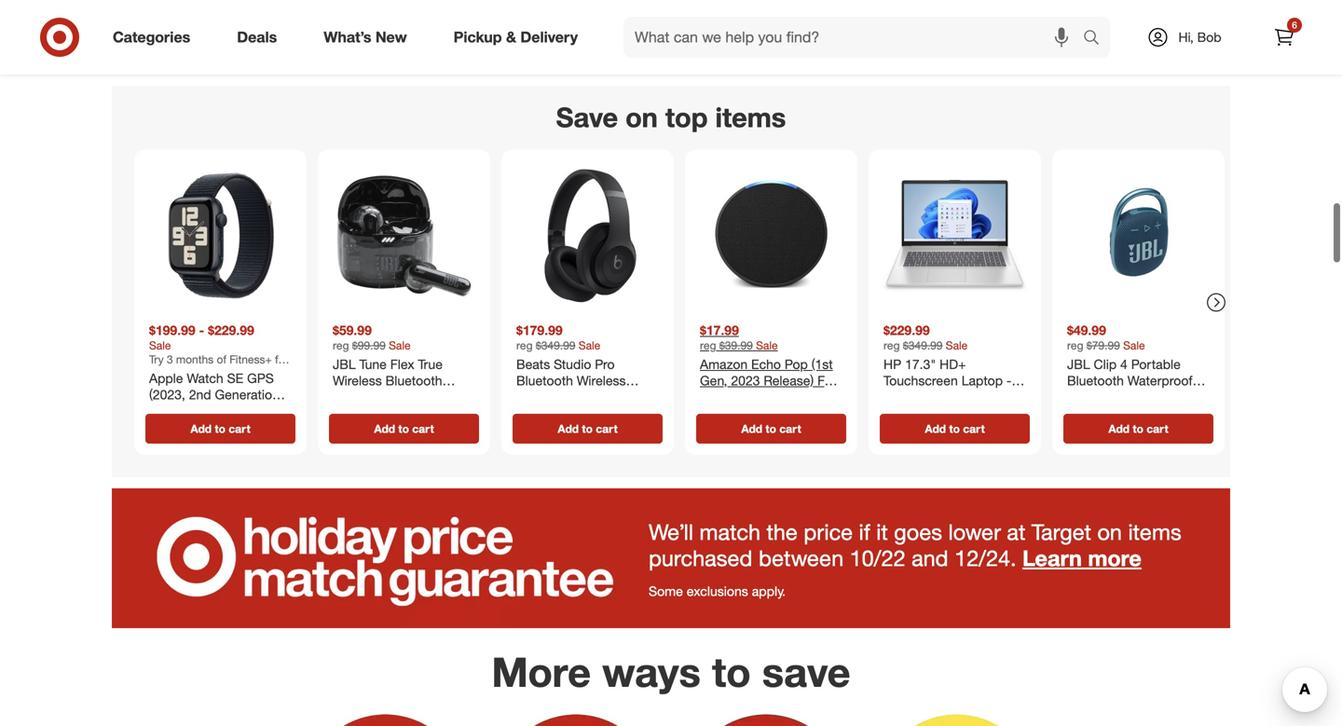 Task type: vqa. For each thing, say whether or not it's contained in the screenshot.
cart corresponding to $17.99
yes



Task type: describe. For each thing, give the bounding box(es) containing it.
wireless
[[577, 372, 626, 389]]

what's new link
[[308, 17, 430, 58]]

waterproof
[[1128, 372, 1193, 389]]

carousel region
[[112, 86, 1231, 488]]

some
[[649, 583, 683, 599]]

bob
[[1198, 29, 1222, 45]]

add to cart button for $49.99
[[1064, 414, 1214, 444]]

to for $59.99
[[398, 422, 409, 436]]

$59.99
[[333, 322, 372, 338]]

$229.99 inside $199.99 - $229.99 sale
[[208, 322, 254, 338]]

to for $17.99
[[766, 422, 776, 436]]

portable
[[1131, 356, 1181, 372]]

reg for $49.99
[[1067, 338, 1084, 352]]

save
[[556, 101, 618, 134]]

we'll match the price if it goes lower at target on items purchased between 10/22 and 12/24.
[[649, 519, 1182, 571]]

search
[[1075, 30, 1120, 48]]

reg for $229.99
[[884, 338, 900, 352]]

add to cart button for $179.99
[[513, 414, 663, 444]]

pro
[[595, 356, 615, 372]]

add to cart button for $199.99 - $229.99
[[145, 414, 296, 444]]

add to cart for $199.99 - $229.99
[[190, 422, 250, 436]]

on inside we'll match the price if it goes lower at target on items purchased between 10/22 and 12/24.
[[1098, 519, 1122, 545]]

$349.99 for $229.99
[[903, 338, 943, 352]]

bluetooth inside '$179.99 reg $349.99 sale beats studio pro bluetooth wireless headphones'
[[516, 372, 573, 389]]

cart for $17.99
[[780, 422, 801, 436]]

add to cart for $59.99
[[374, 422, 434, 436]]

add to cart for $179.99
[[558, 422, 618, 436]]

-
[[199, 322, 204, 338]]

headphones
[[516, 389, 591, 405]]

bluetooth inside $49.99 reg $79.99 sale jbl clip 4 portable bluetooth waterproof speaker
[[1067, 372, 1124, 389]]

add to cart button for $59.99
[[329, 414, 479, 444]]

to for $49.99
[[1133, 422, 1144, 436]]

delivery
[[521, 28, 578, 46]]

6 link
[[1264, 17, 1305, 58]]

sale for $179.99
[[579, 338, 601, 352]]

&
[[506, 28, 516, 46]]

$179.99
[[516, 322, 563, 338]]

what's
[[324, 28, 371, 46]]

$229.99 inside $229.99 reg $349.99 sale
[[884, 322, 930, 338]]

beats
[[516, 356, 550, 372]]

it
[[876, 519, 888, 545]]

$79.99
[[1087, 338, 1120, 352]]

jbl
[[1067, 356, 1090, 372]]

add for $59.99
[[374, 422, 395, 436]]

4
[[1121, 356, 1128, 372]]

hp 17.3" hd+ touchscreen laptop - intel pentium - 4gb ram - 128gb ssd storage - silver (17-cn0001tg) image
[[876, 157, 1034, 314]]

apply.
[[752, 583, 786, 599]]

target
[[1032, 519, 1092, 545]]

target holiday price match guarantee image
[[112, 488, 1231, 628]]

categories link
[[97, 17, 214, 58]]

match
[[700, 519, 761, 545]]

to for $229.99
[[949, 422, 960, 436]]

sale for $229.99
[[946, 338, 968, 352]]

$229.99 reg $349.99 sale
[[884, 322, 968, 352]]

more
[[492, 647, 591, 697]]

$179.99 reg $349.99 sale beats studio pro bluetooth wireless headphones
[[516, 322, 626, 405]]

to for $199.99 - $229.99
[[215, 422, 226, 436]]

add for $199.99 - $229.99
[[190, 422, 212, 436]]

cart for $179.99
[[596, 422, 618, 436]]

jbl clip 4 portable bluetooth waterproof speaker image
[[1060, 157, 1217, 314]]

add to cart for $17.99
[[741, 422, 801, 436]]

hi,
[[1179, 29, 1194, 45]]

sale for $49.99
[[1123, 338, 1145, 352]]

cart for $49.99
[[1147, 422, 1169, 436]]

$99.99
[[352, 338, 386, 352]]

purchased
[[649, 545, 753, 571]]

reg for $17.99
[[700, 338, 716, 352]]

add to cart for $229.99
[[925, 422, 985, 436]]

$199.99
[[149, 322, 195, 338]]

to for $179.99
[[582, 422, 593, 436]]

learn more
[[1023, 545, 1142, 571]]

sale for $59.99
[[389, 338, 411, 352]]

items inside carousel 'region'
[[715, 101, 786, 134]]

$199.99 - $229.99 sale
[[149, 322, 254, 352]]

$49.99 reg $79.99 sale jbl clip 4 portable bluetooth waterproof speaker
[[1067, 322, 1193, 405]]

hi, bob
[[1179, 29, 1222, 45]]

reg for $59.99
[[333, 338, 349, 352]]

add for $179.99
[[558, 422, 579, 436]]

What can we help you find? suggestions appear below search field
[[624, 17, 1088, 58]]

speaker
[[1067, 389, 1116, 405]]

$17.99 reg $39.99 sale
[[700, 322, 778, 352]]

studio
[[554, 356, 591, 372]]



Task type: locate. For each thing, give the bounding box(es) containing it.
on left top
[[626, 101, 658, 134]]

$59.99 reg $99.99 sale
[[333, 322, 411, 352]]

sale inside $59.99 reg $99.99 sale
[[389, 338, 411, 352]]

2 add to cart button from the left
[[329, 414, 479, 444]]

5 sale from the left
[[946, 338, 968, 352]]

5 cart from the left
[[963, 422, 985, 436]]

4 add from the left
[[741, 422, 763, 436]]

bluetooth down $79.99
[[1067, 372, 1124, 389]]

1 $229.99 from the left
[[208, 322, 254, 338]]

sale inside '$179.99 reg $349.99 sale beats studio pro bluetooth wireless headphones'
[[579, 338, 601, 352]]

$349.99 inside '$179.99 reg $349.99 sale beats studio pro bluetooth wireless headphones'
[[536, 338, 576, 352]]

0 horizontal spatial $349.99
[[536, 338, 576, 352]]

add for $49.99
[[1109, 422, 1130, 436]]

$39.99
[[720, 338, 753, 352]]

add to cart button for $17.99
[[696, 414, 846, 444]]

add down $199.99 - $229.99 sale
[[190, 422, 212, 436]]

exclusions
[[687, 583, 748, 599]]

some exclusions apply.
[[649, 583, 786, 599]]

bluetooth
[[516, 372, 573, 389], [1067, 372, 1124, 389]]

1 vertical spatial items
[[1128, 519, 1182, 545]]

1 add to cart from the left
[[190, 422, 250, 436]]

$17.99
[[700, 322, 739, 338]]

cart for $199.99 - $229.99
[[229, 422, 250, 436]]

6 add from the left
[[1109, 422, 1130, 436]]

3 sale from the left
[[579, 338, 601, 352]]

1 vertical spatial on
[[1098, 519, 1122, 545]]

more ways to save
[[492, 647, 851, 697]]

sale inside $229.99 reg $349.99 sale
[[946, 338, 968, 352]]

sale inside $199.99 - $229.99 sale
[[149, 338, 171, 352]]

1 horizontal spatial $349.99
[[903, 338, 943, 352]]

lower
[[949, 519, 1001, 545]]

top
[[665, 101, 708, 134]]

add down $99.99
[[374, 422, 395, 436]]

on inside carousel 'region'
[[626, 101, 658, 134]]

$349.99 inside $229.99 reg $349.99 sale
[[903, 338, 943, 352]]

$349.99
[[536, 338, 576, 352], [903, 338, 943, 352]]

2 $229.99 from the left
[[884, 322, 930, 338]]

1 add to cart button from the left
[[145, 414, 296, 444]]

save
[[762, 647, 851, 697]]

pickup
[[454, 28, 502, 46]]

$349.99 for $179.99
[[536, 338, 576, 352]]

add for $17.99
[[741, 422, 763, 436]]

reg for $179.99
[[516, 338, 533, 352]]

categories
[[113, 28, 190, 46]]

12/24.
[[955, 545, 1017, 571]]

0 horizontal spatial $229.99
[[208, 322, 254, 338]]

search button
[[1075, 17, 1120, 62]]

sale
[[149, 338, 171, 352], [389, 338, 411, 352], [579, 338, 601, 352], [756, 338, 778, 352], [946, 338, 968, 352], [1123, 338, 1145, 352]]

0 horizontal spatial on
[[626, 101, 658, 134]]

5 add to cart from the left
[[925, 422, 985, 436]]

add for $229.99
[[925, 422, 946, 436]]

deals
[[237, 28, 277, 46]]

bluetooth down $179.99
[[516, 372, 573, 389]]

2 $349.99 from the left
[[903, 338, 943, 352]]

2 bluetooth from the left
[[1067, 372, 1124, 389]]

1 horizontal spatial bluetooth
[[1067, 372, 1124, 389]]

between
[[759, 545, 844, 571]]

cart for $229.99
[[963, 422, 985, 436]]

3 add from the left
[[558, 422, 579, 436]]

save on top items
[[556, 101, 786, 134]]

pickup & delivery link
[[438, 17, 601, 58]]

goes
[[894, 519, 942, 545]]

on right target
[[1098, 519, 1122, 545]]

1 horizontal spatial $229.99
[[884, 322, 930, 338]]

1 reg from the left
[[333, 338, 349, 352]]

add to cart button
[[145, 414, 296, 444], [329, 414, 479, 444], [513, 414, 663, 444], [696, 414, 846, 444], [880, 414, 1030, 444], [1064, 414, 1214, 444]]

add down $39.99
[[741, 422, 763, 436]]

reg inside "$17.99 reg $39.99 sale"
[[700, 338, 716, 352]]

cart
[[229, 422, 250, 436], [412, 422, 434, 436], [596, 422, 618, 436], [780, 422, 801, 436], [963, 422, 985, 436], [1147, 422, 1169, 436]]

2 sale from the left
[[389, 338, 411, 352]]

5 add to cart button from the left
[[880, 414, 1030, 444]]

3 add to cart from the left
[[558, 422, 618, 436]]

clip
[[1094, 356, 1117, 372]]

add to cart button for $229.99
[[880, 414, 1030, 444]]

new
[[376, 28, 407, 46]]

4 sale from the left
[[756, 338, 778, 352]]

5 reg from the left
[[1067, 338, 1084, 352]]

if
[[859, 519, 870, 545]]

cart for $59.99
[[412, 422, 434, 436]]

sale inside "$17.99 reg $39.99 sale"
[[756, 338, 778, 352]]

items
[[715, 101, 786, 134], [1128, 519, 1182, 545]]

sale inside $49.99 reg $79.99 sale jbl clip 4 portable bluetooth waterproof speaker
[[1123, 338, 1145, 352]]

1 horizontal spatial on
[[1098, 519, 1122, 545]]

what's new
[[324, 28, 407, 46]]

add down speaker
[[1109, 422, 1130, 436]]

10/22
[[850, 545, 906, 571]]

2 add from the left
[[374, 422, 395, 436]]

and
[[912, 545, 949, 571]]

6 sale from the left
[[1123, 338, 1145, 352]]

price
[[804, 519, 853, 545]]

6 cart from the left
[[1147, 422, 1169, 436]]

6 add to cart from the left
[[1109, 422, 1169, 436]]

$229.99
[[208, 322, 254, 338], [884, 322, 930, 338]]

to
[[215, 422, 226, 436], [398, 422, 409, 436], [582, 422, 593, 436], [766, 422, 776, 436], [949, 422, 960, 436], [1133, 422, 1144, 436], [712, 647, 751, 697]]

1 $349.99 from the left
[[536, 338, 576, 352]]

more
[[1088, 545, 1142, 571]]

sale for $199.99
[[149, 338, 171, 352]]

2 cart from the left
[[412, 422, 434, 436]]

0 vertical spatial on
[[626, 101, 658, 134]]

1 horizontal spatial items
[[1128, 519, 1182, 545]]

0 horizontal spatial bluetooth
[[516, 372, 573, 389]]

add down headphones
[[558, 422, 579, 436]]

ways
[[602, 647, 701, 697]]

reg inside $49.99 reg $79.99 sale jbl clip 4 portable bluetooth waterproof speaker
[[1067, 338, 1084, 352]]

2 add to cart from the left
[[374, 422, 434, 436]]

on
[[626, 101, 658, 134], [1098, 519, 1122, 545]]

learn
[[1023, 545, 1082, 571]]

6
[[1292, 19, 1297, 31]]

amazon echo pop (1st gen, 2023 release) full sound compact smart speaker with alexa image
[[693, 157, 850, 314]]

reg inside '$179.99 reg $349.99 sale beats studio pro bluetooth wireless headphones'
[[516, 338, 533, 352]]

5 add from the left
[[925, 422, 946, 436]]

the
[[767, 519, 798, 545]]

3 cart from the left
[[596, 422, 618, 436]]

4 cart from the left
[[780, 422, 801, 436]]

4 add to cart from the left
[[741, 422, 801, 436]]

1 bluetooth from the left
[[516, 372, 573, 389]]

pickup & delivery
[[454, 28, 578, 46]]

beats studio pro bluetooth wireless headphones image
[[509, 157, 667, 314]]

add to cart for $49.99
[[1109, 422, 1169, 436]]

2 reg from the left
[[516, 338, 533, 352]]

3 add to cart button from the left
[[513, 414, 663, 444]]

at
[[1007, 519, 1026, 545]]

4 add to cart button from the left
[[696, 414, 846, 444]]

items inside we'll match the price if it goes lower at target on items purchased between 10/22 and 12/24.
[[1128, 519, 1182, 545]]

add
[[190, 422, 212, 436], [374, 422, 395, 436], [558, 422, 579, 436], [741, 422, 763, 436], [925, 422, 946, 436], [1109, 422, 1130, 436]]

apple watch se gps (2023, 2nd generation) aluminum case with sport loop image
[[142, 157, 299, 314]]

1 cart from the left
[[229, 422, 250, 436]]

6 add to cart button from the left
[[1064, 414, 1214, 444]]

0 horizontal spatial items
[[715, 101, 786, 134]]

$49.99
[[1067, 322, 1106, 338]]

3 reg from the left
[[700, 338, 716, 352]]

deals link
[[221, 17, 300, 58]]

0 vertical spatial items
[[715, 101, 786, 134]]

reg
[[333, 338, 349, 352], [516, 338, 533, 352], [700, 338, 716, 352], [884, 338, 900, 352], [1067, 338, 1084, 352]]

jbl tune flex true wireless bluetooth noise canceling earbuds image
[[325, 157, 483, 314]]

reg inside $229.99 reg $349.99 sale
[[884, 338, 900, 352]]

reg inside $59.99 reg $99.99 sale
[[333, 338, 349, 352]]

1 sale from the left
[[149, 338, 171, 352]]

add down $229.99 reg $349.99 sale
[[925, 422, 946, 436]]

4 reg from the left
[[884, 338, 900, 352]]

sale for $17.99
[[756, 338, 778, 352]]

we'll
[[649, 519, 694, 545]]

1 add from the left
[[190, 422, 212, 436]]

add to cart
[[190, 422, 250, 436], [374, 422, 434, 436], [558, 422, 618, 436], [741, 422, 801, 436], [925, 422, 985, 436], [1109, 422, 1169, 436]]



